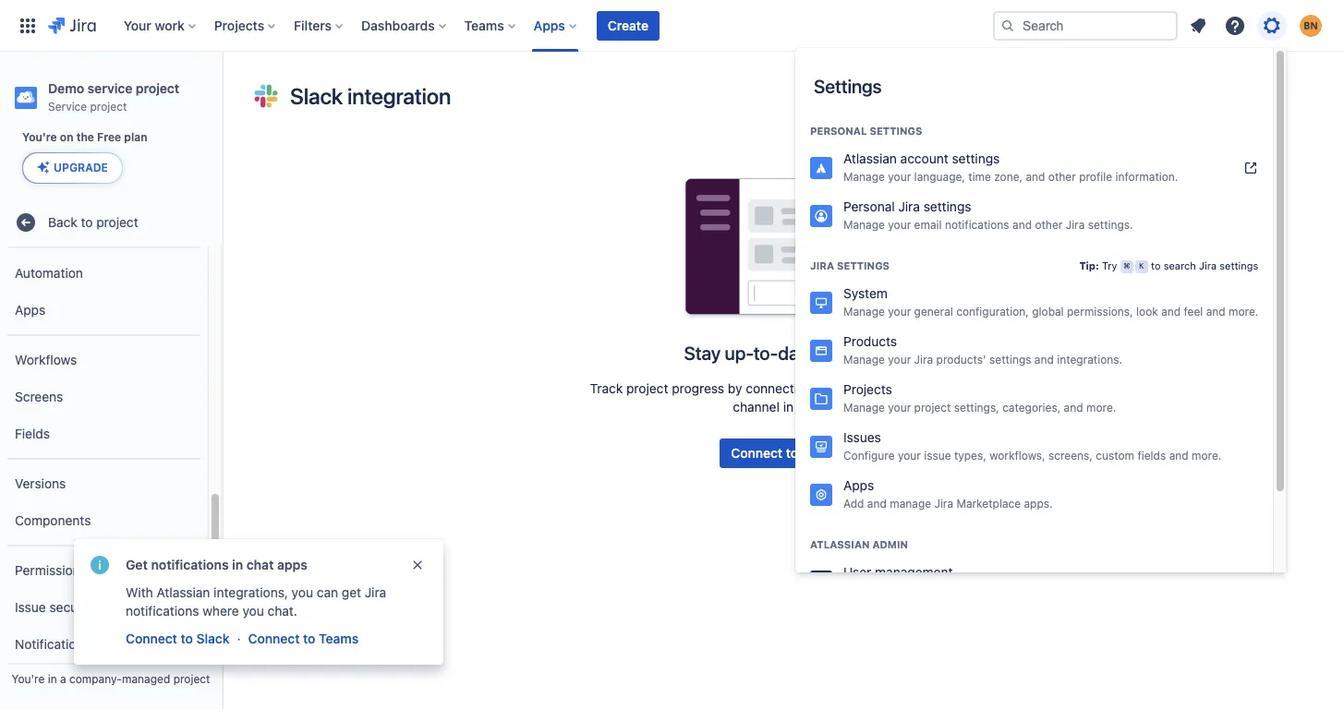 Task type: describe. For each thing, give the bounding box(es) containing it.
and inside atlassian account settings manage your language, time zone, and other profile information.
[[1026, 170, 1045, 184]]

notifications link
[[7, 626, 200, 663]]

projects manage your project settings, categories, and more.
[[843, 381, 1116, 415]]

settings,
[[954, 401, 999, 415]]

information.
[[1115, 170, 1178, 184]]

manage for products
[[843, 353, 885, 367]]

atlassian admin
[[810, 539, 908, 551]]

0 vertical spatial you
[[292, 585, 313, 600]]

personal settings
[[810, 125, 922, 137]]

apps add and manage jira marketplace apps.
[[843, 478, 1053, 511]]

apps for apps "link"
[[15, 302, 45, 318]]

primary element
[[11, 0, 993, 51]]

to inside group
[[1151, 260, 1161, 272]]

atlassian inside 'with atlassian integrations, you can get jira notifications where you chat.'
[[157, 585, 210, 600]]

settings image
[[1261, 14, 1283, 36]]

to search jira settings
[[1148, 260, 1258, 272]]

your for system
[[888, 305, 911, 319]]

jira inside "apps add and manage jira marketplace apps."
[[934, 497, 953, 511]]

teams button
[[459, 11, 523, 40]]

user management link
[[795, 558, 1273, 606]]

integrations,
[[214, 585, 288, 600]]

screens link
[[7, 379, 200, 416]]

settings inside atlassian account settings manage your language, time zone, and other profile information.
[[952, 151, 1000, 166]]

custom
[[1096, 449, 1134, 463]]

service
[[48, 100, 87, 114]]

create
[[608, 17, 648, 33]]

and inside projects manage your project settings, categories, and more.
[[1064, 401, 1083, 415]]

settings.
[[1088, 218, 1133, 232]]

issues
[[843, 430, 881, 445]]

manage for projects
[[843, 401, 885, 415]]

user
[[843, 564, 871, 580]]

chat
[[246, 557, 274, 573]]

appswitcher icon image
[[17, 14, 39, 36]]

group containing automation
[[7, 0, 200, 335]]

on
[[60, 130, 73, 144]]

time
[[968, 170, 991, 184]]

you're in a company-managed project
[[12, 672, 210, 686]]

help image
[[1224, 14, 1246, 36]]

tip: try
[[1079, 260, 1120, 272]]

and inside issues configure your issue types, workflows, screens, custom fields and more.
[[1169, 449, 1188, 463]]

0 horizontal spatial in
[[48, 672, 57, 686]]

info image
[[89, 554, 111, 576]]

group containing workflows
[[7, 335, 200, 458]]

automation
[[15, 265, 83, 281]]

project inside back to project link
[[96, 214, 138, 230]]

issue security
[[15, 599, 97, 615]]

other inside atlassian account settings manage your language, time zone, and other profile information.
[[1048, 170, 1076, 184]]

settings group
[[795, 48, 1273, 665]]

fields
[[1137, 449, 1166, 463]]

integrations.
[[1057, 353, 1122, 367]]

Search field
[[993, 11, 1178, 40]]

where
[[202, 603, 239, 619]]

group containing system
[[795, 240, 1273, 525]]

apps link
[[7, 292, 200, 329]]

managed
[[122, 672, 170, 686]]

filters
[[294, 17, 332, 33]]

plan
[[124, 130, 147, 144]]

profile
[[1079, 170, 1112, 184]]

settings
[[814, 76, 882, 97]]

workflows,
[[989, 449, 1045, 463]]

connect to slack button
[[124, 628, 231, 650]]

your inside personal jira settings manage your email notifications and other jira settings.
[[888, 218, 911, 232]]

components
[[15, 512, 91, 528]]

user management
[[843, 564, 953, 580]]

fields
[[15, 426, 50, 441]]

atlassian account settings manage your language, time zone, and other profile information.
[[843, 151, 1178, 184]]

free
[[97, 130, 121, 144]]

products
[[843, 333, 897, 349]]

back
[[48, 214, 77, 230]]

atlassian for account
[[843, 151, 897, 166]]

your for issues
[[898, 449, 921, 463]]

atlassian for admin
[[810, 539, 870, 551]]

project inside projects manage your project settings, categories, and more.
[[914, 401, 951, 415]]

you're for you're in a company-managed project
[[12, 672, 45, 686]]

project down service
[[90, 100, 127, 114]]

settings up "system"
[[837, 260, 890, 272]]

feel
[[1184, 305, 1203, 319]]

screens
[[15, 389, 63, 404]]

project down "connect to slack" button
[[173, 672, 210, 686]]

manage inside personal jira settings manage your email notifications and other jira settings.
[[843, 218, 885, 232]]

marketplace
[[956, 497, 1021, 511]]

personal jira settings manage your email notifications and other jira settings.
[[843, 199, 1133, 232]]

manage inside atlassian account settings manage your language, time zone, and other profile information.
[[843, 170, 885, 184]]

upgrade button
[[23, 153, 122, 183]]

work
[[155, 17, 184, 33]]

with
[[126, 585, 153, 600]]

and right feel
[[1206, 305, 1226, 319]]

language,
[[914, 170, 965, 184]]

group containing versions
[[7, 458, 200, 545]]

connect for connect to slack
[[126, 631, 177, 647]]

management
[[875, 564, 953, 580]]

versions
[[15, 475, 66, 491]]

apps
[[277, 557, 308, 573]]

jira inside products manage your jira products' settings and integrations.
[[914, 353, 933, 367]]

your for projects
[[888, 401, 911, 415]]

system manage your general configuration, global permissions, look and feel and more.
[[843, 285, 1258, 319]]

notifications inside 'with atlassian integrations, you can get jira notifications where you chat.'
[[126, 603, 199, 619]]

service
[[87, 80, 132, 96]]

demo
[[48, 80, 84, 96]]

tip: try command k to search jira settings element
[[1079, 259, 1258, 273]]

with atlassian integrations, you can get jira notifications where you chat.
[[126, 585, 386, 619]]

your for products
[[888, 353, 911, 367]]

projects button
[[209, 11, 283, 40]]

types,
[[954, 449, 986, 463]]

connect to teams
[[248, 631, 359, 647]]

apps.
[[1024, 497, 1053, 511]]

get
[[342, 585, 361, 600]]

jira settings
[[810, 260, 890, 272]]

connect to slack
[[126, 631, 230, 647]]



Task type: locate. For each thing, give the bounding box(es) containing it.
apps inside apps "link"
[[15, 302, 45, 318]]

categories,
[[1002, 401, 1061, 415]]

apps button
[[528, 11, 584, 40]]

teams inside button
[[319, 631, 359, 647]]

you're left a
[[12, 672, 45, 686]]

your
[[124, 17, 151, 33]]

teams left apps popup button
[[464, 17, 504, 33]]

0 vertical spatial teams
[[464, 17, 504, 33]]

and inside personal jira settings manage your email notifications and other jira settings.
[[1012, 218, 1032, 232]]

apps right teams dropdown button
[[534, 17, 565, 33]]

1 vertical spatial you're
[[12, 672, 45, 686]]

1 vertical spatial you
[[242, 603, 264, 619]]

user management group
[[795, 519, 1273, 660]]

personal down settings
[[810, 125, 867, 137]]

1 horizontal spatial more.
[[1192, 449, 1221, 463]]

atlassian inside atlassian account settings manage your language, time zone, and other profile information.
[[843, 151, 897, 166]]

configure
[[843, 449, 895, 463]]

permissions,
[[1067, 305, 1133, 319]]

your inside system manage your general configuration, global permissions, look and feel and more.
[[888, 305, 911, 319]]

tip:
[[1079, 260, 1099, 272]]

and right the add
[[867, 497, 887, 511]]

permissions link
[[7, 553, 200, 589]]

chat.
[[267, 603, 297, 619]]

0 vertical spatial more.
[[1229, 305, 1258, 319]]

manage inside system manage your general configuration, global permissions, look and feel and more.
[[843, 305, 885, 319]]

versions link
[[7, 466, 200, 503]]

personal
[[810, 125, 867, 137], [843, 199, 895, 214]]

1 vertical spatial atlassian
[[810, 539, 870, 551]]

search image
[[1000, 18, 1015, 33]]

1 horizontal spatial connect
[[248, 631, 300, 647]]

your inside projects manage your project settings, categories, and more.
[[888, 401, 911, 415]]

apps up the add
[[843, 478, 874, 493]]

and left feel
[[1161, 305, 1181, 319]]

you're on the free plan
[[22, 130, 147, 144]]

1 horizontal spatial in
[[232, 557, 243, 573]]

manage inside projects manage your project settings, categories, and more.
[[843, 401, 885, 415]]

get
[[126, 557, 148, 573]]

project up automation 'link'
[[96, 214, 138, 230]]

your down products
[[888, 353, 911, 367]]

more. inside system manage your general configuration, global permissions, look and feel and more.
[[1229, 305, 1258, 319]]

your left general
[[888, 305, 911, 319]]

sidebar navigation image
[[201, 74, 242, 111]]

jira image
[[48, 14, 96, 36], [48, 14, 96, 36]]

2 horizontal spatial more.
[[1229, 305, 1258, 319]]

more. inside projects manage your project settings, categories, and more.
[[1086, 401, 1116, 415]]

back to project
[[48, 214, 138, 230]]

search
[[1164, 260, 1196, 272]]

screens,
[[1048, 449, 1093, 463]]

slack
[[196, 631, 230, 647]]

a
[[60, 672, 66, 686]]

global
[[1032, 305, 1064, 319]]

2 vertical spatial more.
[[1192, 449, 1221, 463]]

manage for system
[[843, 305, 885, 319]]

personal inside personal jira settings manage your email notifications and other jira settings.
[[843, 199, 895, 214]]

issue
[[924, 449, 951, 463]]

can
[[317, 585, 338, 600]]

more. right feel
[[1229, 305, 1258, 319]]

your work
[[124, 17, 184, 33]]

workflows link
[[7, 342, 200, 379]]

email
[[914, 218, 942, 232]]

get notifications in chat apps
[[126, 557, 308, 573]]

teams inside dropdown button
[[464, 17, 504, 33]]

0 vertical spatial you're
[[22, 130, 57, 144]]

settings right "search"
[[1220, 260, 1258, 272]]

to for connect to teams
[[303, 631, 315, 647]]

to inside button
[[303, 631, 315, 647]]

personal for jira
[[843, 199, 895, 214]]

2 vertical spatial apps
[[843, 478, 874, 493]]

filters button
[[288, 11, 350, 40]]

banner containing your work
[[0, 0, 1344, 52]]

you left can
[[292, 585, 313, 600]]

in
[[232, 557, 243, 573], [48, 672, 57, 686]]

1 horizontal spatial apps
[[534, 17, 565, 33]]

you're left on
[[22, 130, 57, 144]]

0 horizontal spatial projects
[[214, 17, 264, 33]]

settings up projects manage your project settings, categories, and more.
[[989, 353, 1031, 367]]

you down the integrations,
[[242, 603, 264, 619]]

and inside products manage your jira products' settings and integrations.
[[1034, 353, 1054, 367]]

to for connect to slack
[[181, 631, 193, 647]]

configuration,
[[956, 305, 1029, 319]]

and inside "apps add and manage jira marketplace apps."
[[867, 497, 887, 511]]

and
[[1026, 170, 1045, 184], [1012, 218, 1032, 232], [1161, 305, 1181, 319], [1206, 305, 1226, 319], [1034, 353, 1054, 367], [1064, 401, 1083, 415], [1169, 449, 1188, 463], [867, 497, 887, 511]]

atlassian inside user management group
[[810, 539, 870, 551]]

issue
[[15, 599, 46, 615]]

1 vertical spatial notifications
[[151, 557, 229, 573]]

other inside personal jira settings manage your email notifications and other jira settings.
[[1035, 218, 1063, 232]]

apps inside apps popup button
[[534, 17, 565, 33]]

1 horizontal spatial you
[[292, 585, 313, 600]]

manage inside products manage your jira products' settings and integrations.
[[843, 353, 885, 367]]

your down account
[[888, 170, 911, 184]]

1 vertical spatial personal
[[843, 199, 895, 214]]

you're
[[22, 130, 57, 144], [12, 672, 45, 686]]

zone,
[[994, 170, 1023, 184]]

your profile and settings image
[[1300, 14, 1322, 36]]

in left chat
[[232, 557, 243, 573]]

and right categories,
[[1064, 401, 1083, 415]]

demo service project service project
[[48, 80, 179, 114]]

group containing permissions
[[7, 545, 200, 669]]

personal up jira settings
[[843, 199, 895, 214]]

and right fields
[[1169, 449, 1188, 463]]

notifications
[[945, 218, 1009, 232], [151, 557, 229, 573], [126, 603, 199, 619]]

2 vertical spatial notifications
[[126, 603, 199, 619]]

and down the zone,
[[1012, 218, 1032, 232]]

atlassian
[[843, 151, 897, 166], [810, 539, 870, 551], [157, 585, 210, 600]]

you
[[292, 585, 313, 600], [242, 603, 264, 619]]

0 horizontal spatial apps
[[15, 302, 45, 318]]

settings up time
[[952, 151, 1000, 166]]

0 horizontal spatial you
[[242, 603, 264, 619]]

connect down 'chat.'
[[248, 631, 300, 647]]

manage up jira settings
[[843, 218, 885, 232]]

account
[[900, 151, 948, 166]]

group containing atlassian account settings
[[795, 105, 1273, 246]]

0 vertical spatial notifications
[[945, 218, 1009, 232]]

apps down automation
[[15, 302, 45, 318]]

the
[[76, 130, 94, 144]]

connect to teams button
[[246, 628, 360, 650]]

connect
[[126, 631, 177, 647], [248, 631, 300, 647]]

0 vertical spatial personal
[[810, 125, 867, 137]]

dismiss image
[[410, 558, 425, 573]]

project right service
[[136, 80, 179, 96]]

⌘
[[1124, 260, 1130, 272]]

0 vertical spatial other
[[1048, 170, 1076, 184]]

projects inside projects manage your project settings, categories, and more.
[[843, 381, 892, 397]]

personal for settings
[[810, 125, 867, 137]]

your up configure
[[888, 401, 911, 415]]

in left a
[[48, 672, 57, 686]]

0 horizontal spatial connect
[[126, 631, 177, 647]]

settings up email
[[923, 199, 971, 214]]

k
[[1139, 262, 1144, 271]]

projects right work
[[214, 17, 264, 33]]

security
[[49, 599, 97, 615]]

general
[[914, 305, 953, 319]]

issues configure your issue types, workflows, screens, custom fields and more.
[[843, 430, 1221, 463]]

1 vertical spatial projects
[[843, 381, 892, 397]]

manage up issues
[[843, 401, 885, 415]]

1 connect from the left
[[126, 631, 177, 647]]

more. right fields
[[1192, 449, 1221, 463]]

4 manage from the top
[[843, 353, 885, 367]]

2 manage from the top
[[843, 218, 885, 232]]

your left issue
[[898, 449, 921, 463]]

0 vertical spatial atlassian
[[843, 151, 897, 166]]

try
[[1102, 260, 1117, 272]]

more. down integrations.
[[1086, 401, 1116, 415]]

your inside atlassian account settings manage your language, time zone, and other profile information.
[[888, 170, 911, 184]]

projects
[[214, 17, 264, 33], [843, 381, 892, 397]]

settings up account
[[870, 125, 922, 137]]

banner
[[0, 0, 1344, 52]]

project left settings,
[[914, 401, 951, 415]]

fields link
[[7, 416, 200, 453]]

2 vertical spatial atlassian
[[157, 585, 210, 600]]

1 vertical spatial apps
[[15, 302, 45, 318]]

dashboards button
[[356, 11, 453, 40]]

projects down products
[[843, 381, 892, 397]]

your inside issues configure your issue types, workflows, screens, custom fields and more.
[[898, 449, 921, 463]]

your work button
[[118, 11, 203, 40]]

other left settings.
[[1035, 218, 1063, 232]]

1 horizontal spatial teams
[[464, 17, 504, 33]]

atlassian up where
[[157, 585, 210, 600]]

notifications right get
[[151, 557, 229, 573]]

add
[[843, 497, 864, 511]]

components link
[[7, 503, 200, 540]]

0 horizontal spatial teams
[[319, 631, 359, 647]]

connect inside button
[[248, 631, 300, 647]]

connect for connect to teams
[[248, 631, 300, 647]]

company-
[[69, 672, 122, 686]]

3 manage from the top
[[843, 305, 885, 319]]

your inside products manage your jira products' settings and integrations.
[[888, 353, 911, 367]]

manage down personal settings
[[843, 170, 885, 184]]

apps inside "apps add and manage jira marketplace apps."
[[843, 478, 874, 493]]

manage down products
[[843, 353, 885, 367]]

settings inside products manage your jira products' settings and integrations.
[[989, 353, 1031, 367]]

0 vertical spatial apps
[[534, 17, 565, 33]]

more.
[[1229, 305, 1258, 319], [1086, 401, 1116, 415], [1192, 449, 1221, 463]]

look
[[1136, 305, 1158, 319]]

atlassian down personal settings
[[843, 151, 897, 166]]

your left email
[[888, 218, 911, 232]]

notifications down time
[[945, 218, 1009, 232]]

more. inside issues configure your issue types, workflows, screens, custom fields and more.
[[1192, 449, 1221, 463]]

atlassian up user
[[810, 539, 870, 551]]

5 manage from the top
[[843, 401, 885, 415]]

1 horizontal spatial projects
[[843, 381, 892, 397]]

2 connect from the left
[[248, 631, 300, 647]]

to
[[81, 214, 93, 230], [1151, 260, 1161, 272], [181, 631, 193, 647], [303, 631, 315, 647]]

settings
[[870, 125, 922, 137], [952, 151, 1000, 166], [923, 199, 971, 214], [837, 260, 890, 272], [1220, 260, 1258, 272], [989, 353, 1031, 367]]

to for back to project
[[81, 214, 93, 230]]

settings inside personal jira settings manage your email notifications and other jira settings.
[[923, 199, 971, 214]]

upgrade
[[54, 161, 108, 175]]

products'
[[936, 353, 986, 367]]

you're for you're on the free plan
[[22, 130, 57, 144]]

projects for projects
[[214, 17, 264, 33]]

projects for projects manage your project settings, categories, and more.
[[843, 381, 892, 397]]

group
[[7, 0, 200, 335], [795, 105, 1273, 246], [795, 240, 1273, 525], [7, 335, 200, 458], [7, 458, 200, 545], [7, 545, 200, 669]]

jira inside 'with atlassian integrations, you can get jira notifications where you chat.'
[[365, 585, 386, 600]]

projects inside 'popup button'
[[214, 17, 264, 33]]

notifications down with
[[126, 603, 199, 619]]

notifications image
[[1187, 14, 1209, 36]]

0 vertical spatial in
[[232, 557, 243, 573]]

1 vertical spatial in
[[48, 672, 57, 686]]

notifications inside personal jira settings manage your email notifications and other jira settings.
[[945, 218, 1009, 232]]

dashboards
[[361, 17, 435, 33]]

teams down can
[[319, 631, 359, 647]]

connect inside button
[[126, 631, 177, 647]]

0 horizontal spatial more.
[[1086, 401, 1116, 415]]

apps
[[534, 17, 565, 33], [15, 302, 45, 318], [843, 478, 874, 493]]

0 vertical spatial projects
[[214, 17, 264, 33]]

2 horizontal spatial apps
[[843, 478, 874, 493]]

and left integrations.
[[1034, 353, 1054, 367]]

1 vertical spatial other
[[1035, 218, 1063, 232]]

manage down "system"
[[843, 305, 885, 319]]

other left profile
[[1048, 170, 1076, 184]]

1 manage from the top
[[843, 170, 885, 184]]

admin
[[872, 539, 908, 551]]

and right the zone,
[[1026, 170, 1045, 184]]

1 vertical spatial teams
[[319, 631, 359, 647]]

products manage your jira products' settings and integrations.
[[843, 333, 1122, 367]]

manage
[[890, 497, 931, 511]]

permissions
[[15, 562, 87, 578]]

notifications
[[15, 636, 90, 652]]

create button
[[597, 11, 660, 40]]

1 vertical spatial more.
[[1086, 401, 1116, 415]]

to inside button
[[181, 631, 193, 647]]

automation link
[[7, 255, 200, 292]]

apps for apps popup button
[[534, 17, 565, 33]]

connect up managed
[[126, 631, 177, 647]]



Task type: vqa. For each thing, say whether or not it's contained in the screenshot.
right the All
no



